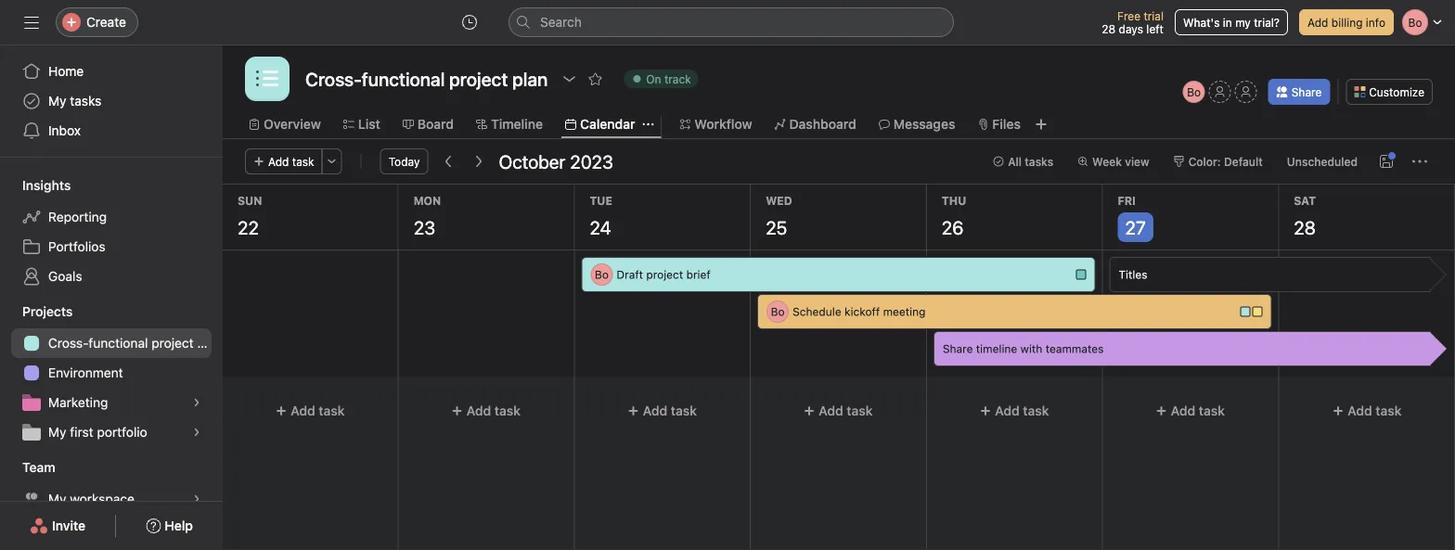 Task type: locate. For each thing, give the bounding box(es) containing it.
marketing link
[[11, 388, 212, 418]]

0 vertical spatial 28
[[1102, 22, 1116, 35]]

insights
[[22, 178, 71, 193]]

0 vertical spatial project
[[647, 268, 684, 281]]

0 horizontal spatial 28
[[1102, 22, 1116, 35]]

0 horizontal spatial tasks
[[70, 93, 102, 109]]

search
[[540, 14, 582, 30]]

files
[[993, 117, 1021, 132]]

0 vertical spatial bo
[[1188, 85, 1202, 98]]

schedule kickoff meeting
[[793, 305, 926, 318]]

help
[[165, 519, 193, 534]]

all tasks button
[[985, 149, 1062, 175]]

tasks
[[70, 93, 102, 109], [1025, 155, 1054, 168]]

0 vertical spatial tasks
[[70, 93, 102, 109]]

0 vertical spatial share
[[1292, 85, 1322, 98]]

my tasks link
[[11, 86, 212, 116]]

what's in my trial?
[[1184, 16, 1280, 29]]

share timeline with teammates
[[943, 343, 1104, 356]]

add task button
[[245, 149, 323, 175], [230, 395, 391, 428], [406, 395, 567, 428], [583, 395, 743, 428], [759, 395, 919, 428], [935, 395, 1095, 428], [1111, 395, 1271, 428], [1287, 395, 1448, 428]]

share up 'unscheduled' dropdown button
[[1292, 85, 1322, 98]]

0 vertical spatial my
[[48, 93, 66, 109]]

tasks for my tasks
[[70, 93, 102, 109]]

teams element
[[0, 451, 223, 518]]

home
[[48, 64, 84, 79]]

28 inside free trial 28 days left
[[1102, 22, 1116, 35]]

my for my workspace
[[48, 492, 66, 507]]

2 vertical spatial my
[[48, 492, 66, 507]]

sat 28
[[1294, 194, 1317, 238]]

project
[[647, 268, 684, 281], [152, 336, 194, 351]]

see details, my first portfolio image
[[191, 427, 202, 438]]

1 horizontal spatial 28
[[1294, 216, 1316, 238]]

with
[[1021, 343, 1043, 356]]

tasks right all
[[1025, 155, 1054, 168]]

22
[[238, 216, 259, 238]]

reporting
[[48, 209, 107, 225]]

1 my from the top
[[48, 93, 66, 109]]

1 horizontal spatial share
[[1292, 85, 1322, 98]]

previous week image
[[441, 154, 456, 169]]

all
[[1008, 155, 1022, 168]]

workspace
[[70, 492, 135, 507]]

more actions image
[[1413, 154, 1428, 169]]

see details, my workspace image
[[191, 494, 202, 505]]

week
[[1093, 155, 1122, 168]]

2 vertical spatial bo
[[771, 305, 785, 318]]

25
[[766, 216, 788, 238]]

tasks inside global element
[[70, 93, 102, 109]]

functional
[[89, 336, 148, 351]]

add task
[[268, 155, 314, 168], [291, 403, 345, 419], [467, 403, 521, 419], [643, 403, 697, 419], [819, 403, 873, 419], [995, 403, 1049, 419], [1171, 403, 1226, 419], [1348, 403, 1402, 419]]

my inside "teams" 'element'
[[48, 492, 66, 507]]

portfolio
[[97, 425, 147, 440]]

1 vertical spatial project
[[152, 336, 194, 351]]

tasks down home at the top left of page
[[70, 93, 102, 109]]

project left plan
[[152, 336, 194, 351]]

list image
[[256, 68, 279, 90]]

bo left schedule
[[771, 305, 785, 318]]

3 my from the top
[[48, 492, 66, 507]]

1 vertical spatial bo
[[595, 268, 609, 281]]

28 left days
[[1102, 22, 1116, 35]]

first
[[70, 425, 93, 440]]

inbox link
[[11, 116, 212, 146]]

my
[[1236, 16, 1251, 29]]

my tasks
[[48, 93, 102, 109]]

sun
[[238, 194, 262, 207]]

projects
[[22, 304, 73, 319]]

share for share timeline with teammates
[[943, 343, 973, 356]]

add billing info button
[[1300, 9, 1394, 35]]

2 horizontal spatial bo
[[1188, 85, 1202, 98]]

info
[[1367, 16, 1386, 29]]

add to starred image
[[588, 71, 603, 86]]

messages link
[[879, 114, 956, 135]]

all tasks
[[1008, 155, 1054, 168]]

1 vertical spatial my
[[48, 425, 66, 440]]

share inside button
[[1292, 85, 1322, 98]]

october 2023
[[499, 150, 614, 172]]

my inside projects element
[[48, 425, 66, 440]]

goals link
[[11, 262, 212, 292]]

dashboard link
[[775, 114, 857, 135]]

27
[[1126, 216, 1146, 238]]

my left first
[[48, 425, 66, 440]]

list link
[[343, 114, 380, 135]]

hide sidebar image
[[24, 15, 39, 30]]

1 horizontal spatial project
[[647, 268, 684, 281]]

mon 23
[[414, 194, 441, 238]]

cross-functional project plan link
[[11, 329, 223, 358]]

my inside global element
[[48, 93, 66, 109]]

kickoff
[[845, 305, 880, 318]]

color: default
[[1189, 155, 1263, 168]]

1 vertical spatial 28
[[1294, 216, 1316, 238]]

goals
[[48, 269, 82, 284]]

share left timeline
[[943, 343, 973, 356]]

save options image
[[1380, 154, 1394, 169]]

fri 27
[[1118, 194, 1146, 238]]

1 vertical spatial share
[[943, 343, 973, 356]]

my up inbox in the left top of the page
[[48, 93, 66, 109]]

meeting
[[883, 305, 926, 318]]

thu 26
[[942, 194, 967, 238]]

board
[[418, 117, 454, 132]]

None text field
[[301, 62, 553, 96]]

on track button
[[616, 66, 707, 92]]

project left brief
[[647, 268, 684, 281]]

free
[[1118, 9, 1141, 22]]

titles
[[1119, 268, 1148, 281]]

add
[[1308, 16, 1329, 29], [268, 155, 289, 168], [291, 403, 315, 419], [467, 403, 492, 419], [643, 403, 668, 419], [819, 403, 844, 419], [995, 403, 1020, 419], [1171, 403, 1196, 419], [1348, 403, 1373, 419]]

invite button
[[18, 510, 98, 543]]

timeline link
[[476, 114, 543, 135]]

week view
[[1093, 155, 1150, 168]]

schedule
[[793, 305, 842, 318]]

my up invite button
[[48, 492, 66, 507]]

dashboard
[[790, 117, 857, 132]]

bo down what's
[[1188, 85, 1202, 98]]

invite
[[52, 519, 86, 534]]

1 horizontal spatial tasks
[[1025, 155, 1054, 168]]

2 my from the top
[[48, 425, 66, 440]]

color:
[[1189, 155, 1221, 168]]

bo left draft
[[595, 268, 609, 281]]

view
[[1126, 155, 1150, 168]]

tasks inside 'dropdown button'
[[1025, 155, 1054, 168]]

billing
[[1332, 16, 1363, 29]]

history image
[[462, 15, 477, 30]]

0 horizontal spatial bo
[[595, 268, 609, 281]]

add billing info
[[1308, 16, 1386, 29]]

share
[[1292, 85, 1322, 98], [943, 343, 973, 356]]

1 horizontal spatial bo
[[771, 305, 785, 318]]

0 horizontal spatial share
[[943, 343, 973, 356]]

28 down sat
[[1294, 216, 1316, 238]]

0 horizontal spatial project
[[152, 336, 194, 351]]

mon
[[414, 194, 441, 207]]

trial?
[[1255, 16, 1280, 29]]

1 vertical spatial tasks
[[1025, 155, 1054, 168]]

bo
[[1188, 85, 1202, 98], [595, 268, 609, 281], [771, 305, 785, 318]]



Task type: describe. For each thing, give the bounding box(es) containing it.
draft
[[617, 268, 643, 281]]

24
[[590, 216, 612, 238]]

help button
[[134, 510, 205, 543]]

in
[[1223, 16, 1233, 29]]

my workspace link
[[11, 485, 212, 514]]

create
[[86, 14, 126, 30]]

messages
[[894, 117, 956, 132]]

environment link
[[11, 358, 212, 388]]

october
[[499, 150, 566, 172]]

add tab image
[[1034, 117, 1049, 132]]

today
[[389, 155, 420, 168]]

team
[[22, 460, 55, 475]]

what's in my trial? button
[[1175, 9, 1289, 35]]

share for share
[[1292, 85, 1322, 98]]

global element
[[0, 45, 223, 157]]

bo for schedule kickoff meeting
[[771, 305, 785, 318]]

calendar
[[580, 117, 635, 132]]

tue
[[590, 194, 613, 207]]

timeline
[[977, 343, 1018, 356]]

reporting link
[[11, 202, 212, 232]]

home link
[[11, 57, 212, 86]]

28 inside sat 28
[[1294, 216, 1316, 238]]

calendar link
[[565, 114, 635, 135]]

workflow
[[695, 117, 753, 132]]

projects button
[[0, 303, 73, 321]]

color: default button
[[1166, 149, 1272, 175]]

insights button
[[0, 176, 71, 195]]

workflow link
[[680, 114, 753, 135]]

wed
[[766, 194, 793, 207]]

portfolios
[[48, 239, 106, 254]]

what's
[[1184, 16, 1220, 29]]

today button
[[380, 149, 428, 175]]

search list box
[[509, 7, 954, 37]]

create button
[[56, 7, 138, 37]]

brief
[[687, 268, 711, 281]]

projects element
[[0, 295, 223, 451]]

days
[[1119, 22, 1144, 35]]

week view button
[[1070, 149, 1158, 175]]

2023
[[570, 150, 614, 172]]

timeline
[[491, 117, 543, 132]]

26
[[942, 216, 964, 238]]

my workspace
[[48, 492, 135, 507]]

customize
[[1370, 85, 1425, 98]]

add inside button
[[1308, 16, 1329, 29]]

my for my tasks
[[48, 93, 66, 109]]

show options image
[[562, 71, 577, 86]]

on track
[[646, 72, 691, 85]]

teammates
[[1046, 343, 1104, 356]]

marketing
[[48, 395, 108, 410]]

unscheduled button
[[1279, 149, 1367, 175]]

default
[[1224, 155, 1263, 168]]

cross-
[[48, 336, 89, 351]]

on
[[646, 72, 662, 85]]

portfolios link
[[11, 232, 212, 262]]

left
[[1147, 22, 1164, 35]]

bo button
[[1183, 81, 1206, 103]]

overview link
[[249, 114, 321, 135]]

my for my first portfolio
[[48, 425, 66, 440]]

bo for draft project brief
[[595, 268, 609, 281]]

next week image
[[471, 154, 486, 169]]

bo inside button
[[1188, 85, 1202, 98]]

board link
[[403, 114, 454, 135]]

sat
[[1294, 194, 1317, 207]]

see details, marketing image
[[191, 397, 202, 409]]

inbox
[[48, 123, 81, 138]]

23
[[414, 216, 436, 238]]

files link
[[978, 114, 1021, 135]]

trial
[[1144, 9, 1164, 22]]

insights element
[[0, 169, 223, 295]]

track
[[665, 72, 691, 85]]

customize button
[[1346, 79, 1433, 105]]

search button
[[509, 7, 954, 37]]

more actions image
[[326, 156, 338, 167]]

free trial 28 days left
[[1102, 9, 1164, 35]]

team button
[[0, 459, 55, 477]]

tue 24
[[590, 194, 613, 238]]

unscheduled
[[1288, 155, 1358, 168]]

overview
[[264, 117, 321, 132]]

tab actions image
[[643, 119, 654, 130]]

my first portfolio
[[48, 425, 147, 440]]

draft project brief
[[617, 268, 711, 281]]

fri
[[1118, 194, 1136, 207]]

tasks for all tasks
[[1025, 155, 1054, 168]]

my first portfolio link
[[11, 418, 212, 448]]

share button
[[1269, 79, 1331, 105]]

thu
[[942, 194, 967, 207]]



Task type: vqa. For each thing, say whether or not it's contained in the screenshot.


